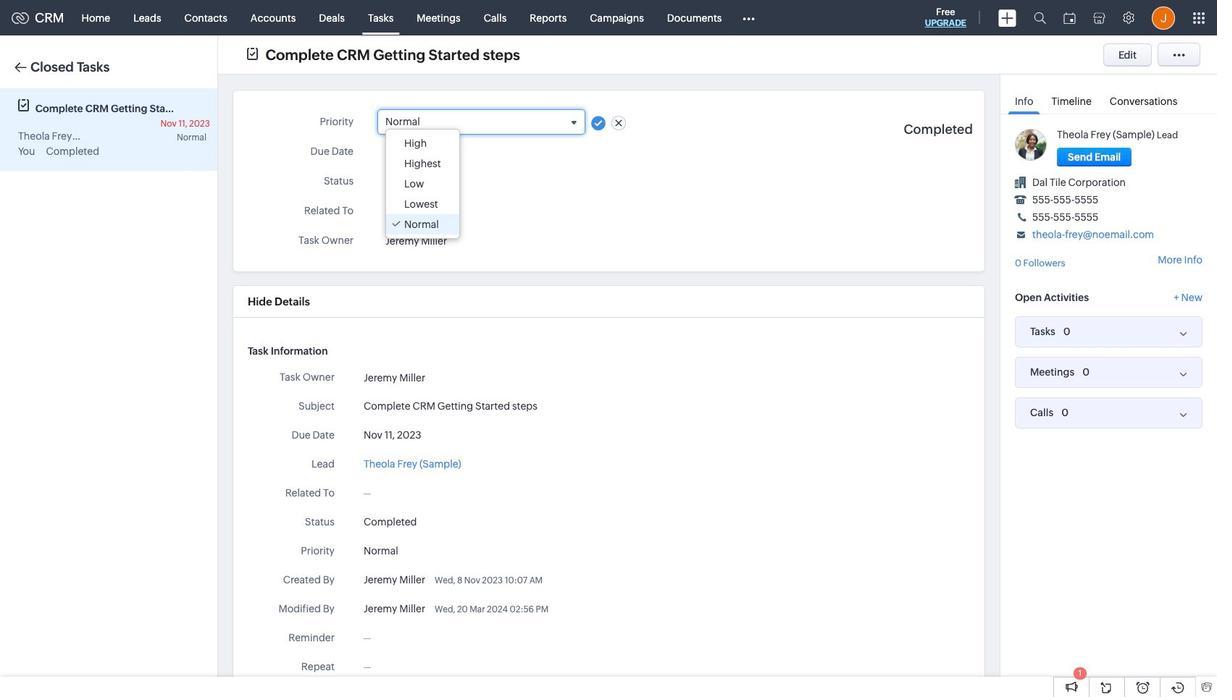 Task type: locate. For each thing, give the bounding box(es) containing it.
None button
[[1057, 148, 1132, 167]]

tree
[[386, 130, 459, 239]]

None field
[[386, 115, 578, 129]]

create menu element
[[990, 0, 1025, 35]]

create menu image
[[999, 9, 1017, 26]]



Task type: describe. For each thing, give the bounding box(es) containing it.
profile image
[[1152, 6, 1175, 29]]

Other Modules field
[[734, 6, 765, 29]]

logo image
[[12, 12, 29, 24]]

calendar image
[[1064, 12, 1076, 24]]

search image
[[1034, 12, 1046, 24]]

search element
[[1025, 0, 1055, 36]]

profile element
[[1143, 0, 1184, 35]]



Task type: vqa. For each thing, say whether or not it's contained in the screenshot.
Search "element"
yes



